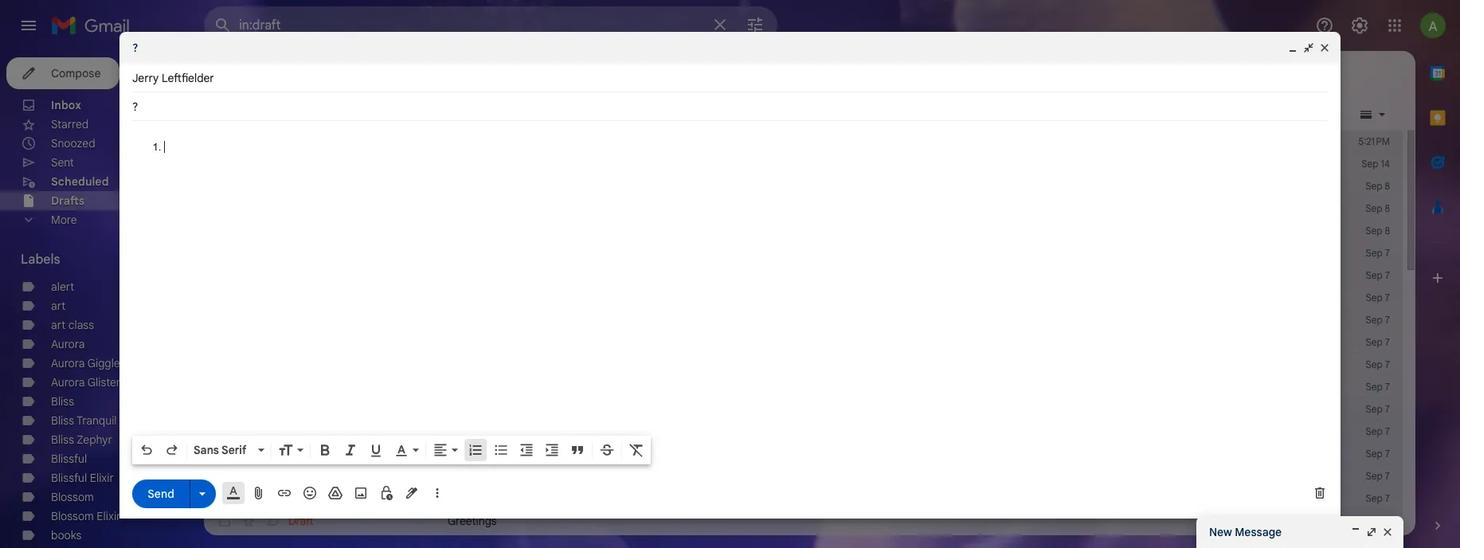 Task type: vqa. For each thing, say whether or not it's contained in the screenshot.
rightmost the promotions
no



Task type: locate. For each thing, give the bounding box(es) containing it.
1 not important switch from the top
[[265, 424, 281, 440]]

3 7 from the top
[[1386, 292, 1391, 304]]

0 vertical spatial 8
[[1385, 180, 1391, 192]]

1 horizontal spatial minimize image
[[1350, 526, 1363, 539]]

1 horizontal spatial shipment
[[609, 425, 656, 439]]

1 vertical spatial sep 8
[[1366, 202, 1391, 214]]

2 vertical spatial 8
[[1385, 225, 1391, 237]]

2 shipment from the left
[[609, 425, 656, 439]]

0 vertical spatial sep 8
[[1366, 180, 1391, 192]]

art down alert
[[51, 299, 66, 313]]

snoozed link
[[51, 136, 95, 151]]

3 not important switch from the top
[[265, 469, 281, 485]]

0 vertical spatial bliss
[[51, 394, 74, 409]]

significant
[[868, 224, 921, 238]]

4 7 from the top
[[1386, 314, 1391, 326]]

made
[[807, 224, 835, 238]]

elixir
[[90, 471, 114, 485], [97, 509, 121, 524]]

0 horizontal spatial minimize image
[[1287, 41, 1300, 54]]

3 aurora from the top
[[51, 375, 85, 390]]

3 sep 8 from the top
[[1366, 225, 1391, 237]]

not important switch for breakfast
[[265, 446, 281, 462]]

8 7 from the top
[[1386, 403, 1391, 415]]

not important switch
[[265, 424, 281, 440], [265, 446, 281, 462], [265, 469, 281, 485], [265, 491, 281, 507], [265, 513, 281, 529]]

1 8 from the top
[[1385, 180, 1391, 192]]

0 horizontal spatial pop out image
[[1303, 41, 1316, 54]]

sep 8 row up we've
[[204, 198, 1403, 220]]

1 vertical spatial elixir
[[97, 509, 121, 524]]

art class link
[[51, 318, 94, 332]]

2 not important switch from the top
[[265, 446, 281, 462]]

8
[[1385, 180, 1391, 192], [1385, 202, 1391, 214], [1385, 225, 1391, 237]]

sugar
[[672, 425, 701, 439]]

insert files using drive image
[[328, 485, 343, 501]]

the left latest
[[1086, 224, 1103, 238]]

to left 'share'
[[1042, 224, 1052, 238]]

aurora
[[51, 337, 85, 351], [51, 356, 85, 371], [51, 375, 85, 390]]

draft for beach
[[288, 469, 314, 484]]

bliss tranquil link
[[51, 414, 117, 428]]

1 horizontal spatial close image
[[1382, 526, 1395, 539]]

bliss up blissful link
[[51, 433, 74, 447]]

close image for ?
[[1319, 41, 1332, 54]]

draft row
[[204, 488, 1403, 510]]

1 vertical spatial blissful
[[51, 471, 87, 485]]

12 sep 7 from the top
[[1366, 492, 1391, 504]]

2 draft from the top
[[288, 447, 314, 461]]

beach
[[448, 469, 480, 484]]

i
[[996, 224, 999, 238]]

1 horizontal spatial pop out image
[[1366, 526, 1379, 539]]

tab list
[[1416, 51, 1461, 491]]

send
[[148, 486, 174, 501]]

1 blossom from the top
[[51, 490, 94, 504]]

row
[[204, 421, 1403, 443], [204, 443, 1403, 465], [204, 465, 1403, 488], [204, 510, 1403, 532], [204, 532, 1403, 548]]

alert art art class aurora aurora giggles aurora glisten bliss bliss tranquil bliss zephyr blissful blissful elixir blossom blossom elixir books
[[51, 280, 126, 543]]

2 row from the top
[[204, 443, 1403, 465]]

bliss up bliss tranquil link in the bottom left of the page
[[51, 394, 74, 409]]

latest
[[1105, 224, 1133, 238]]

2 sep 7 row from the top
[[204, 265, 1403, 287]]

sep 7 row
[[204, 242, 1403, 265], [204, 265, 1403, 287], [204, 287, 1403, 309], [204, 309, 1403, 332], [204, 332, 1403, 354], [204, 354, 1403, 376], [204, 376, 1403, 398], [204, 398, 1403, 421]]

Message Body text field
[[132, 129, 1328, 431]]

1 sep 7 from the top
[[1366, 247, 1391, 259]]

the
[[713, 224, 730, 238], [1086, 224, 1103, 238], [589, 425, 606, 439]]

2 blossom from the top
[[51, 509, 94, 524]]

1 sep 8 row from the top
[[204, 175, 1403, 198]]

undo ‪(⌘z)‬ image
[[139, 442, 155, 458]]

sep
[[1362, 158, 1379, 170], [1366, 180, 1383, 192], [1366, 202, 1383, 214], [1366, 225, 1383, 237], [1366, 247, 1383, 259], [1366, 269, 1383, 281], [1366, 292, 1383, 304], [1366, 314, 1383, 326], [1366, 336, 1383, 348], [1366, 359, 1383, 371], [1366, 381, 1383, 393], [1366, 403, 1383, 415], [1366, 426, 1383, 437], [1366, 448, 1383, 460], [1366, 470, 1383, 482], [1366, 492, 1383, 504], [1366, 515, 1383, 527]]

5 not important switch from the top
[[265, 513, 281, 529]]

bliss link
[[51, 394, 74, 409]]

more button
[[0, 210, 191, 230]]

0 vertical spatial minimize image
[[1287, 41, 1300, 54]]

some
[[838, 224, 865, 238]]

0 vertical spatial art
[[51, 299, 66, 313]]

2 vertical spatial aurora
[[51, 375, 85, 390]]

0 vertical spatial blossom
[[51, 490, 94, 504]]

blossom down blossom link
[[51, 509, 94, 524]]

did
[[569, 425, 586, 439]]

1 sep 7 row from the top
[[204, 242, 1403, 265]]

aurora up the bliss link
[[51, 375, 85, 390]]

alert link
[[51, 280, 74, 294]]

bliss
[[51, 394, 74, 409], [51, 414, 74, 428], [51, 433, 74, 447]]

noah,
[[563, 224, 593, 238]]

aurora link
[[51, 337, 85, 351]]

art
[[51, 299, 66, 313], [51, 318, 66, 332]]

blissful elixir link
[[51, 471, 114, 485]]

0 horizontal spatial shipment
[[512, 425, 559, 439]]

0 horizontal spatial to
[[1042, 224, 1052, 238]]

5:21 pm row
[[204, 131, 1403, 153]]

minimize image
[[1287, 41, 1300, 54], [1350, 526, 1363, 539]]

labels navigation
[[0, 51, 204, 548]]

0 horizontal spatial the
[[589, 425, 606, 439]]

11 7 from the top
[[1386, 470, 1391, 482]]

3 sep 7 row from the top
[[204, 287, 1403, 309]]

jerry leftfielder
[[132, 71, 214, 85]]

8 inside the hi noah, just a quick update on the project. we've made some significant progress, and i wanted to share the latest developments. let's catch up tomorrow to go row
[[1385, 225, 1391, 237]]

7
[[1386, 247, 1391, 259], [1386, 269, 1391, 281], [1386, 292, 1391, 304], [1386, 314, 1391, 326], [1386, 336, 1391, 348], [1386, 359, 1391, 371], [1386, 381, 1391, 393], [1386, 403, 1391, 415], [1386, 426, 1391, 437], [1386, 448, 1391, 460], [1386, 470, 1391, 482], [1386, 492, 1391, 504], [1386, 515, 1391, 527]]

9 sep 7 from the top
[[1366, 426, 1391, 437]]

aurora down aurora link
[[51, 356, 85, 371]]

class
[[68, 318, 94, 332]]

glisten
[[87, 375, 123, 390]]

close image
[[1319, 41, 1332, 54], [1382, 526, 1395, 539]]

shipment up the "indent less ‪(⌘[)‬" icon
[[512, 425, 559, 439]]

insert signature image
[[404, 485, 420, 501]]

1 draft from the top
[[288, 425, 314, 439]]

sep 8 row up the hi noah, just a quick update on the project. we've made some significant progress, and i wanted to share the latest developments. let's catch up tomorrow to go row
[[204, 175, 1403, 198]]

1 row from the top
[[204, 421, 1403, 443]]

quote ‪(⌘⇧9)‬ image
[[570, 442, 586, 458]]

1 vertical spatial pop out image
[[1366, 526, 1379, 539]]

to
[[1042, 224, 1052, 238], [1339, 224, 1350, 238]]

3 8 from the top
[[1385, 225, 1391, 237]]

1 vertical spatial art
[[51, 318, 66, 332]]

blissful down bliss zephyr link
[[51, 452, 87, 466]]

of
[[658, 425, 669, 439]]

6 7 from the top
[[1386, 359, 1391, 371]]

aurora down art class 'link'
[[51, 337, 85, 351]]

redo ‪(⌘y)‬ image
[[164, 442, 180, 458]]

1 horizontal spatial to
[[1339, 224, 1350, 238]]

tranquil
[[76, 414, 117, 428]]

sep 8
[[1366, 180, 1391, 192], [1366, 202, 1391, 214], [1366, 225, 1391, 237]]

books
[[51, 528, 82, 543]]

4 sep 7 row from the top
[[204, 309, 1403, 332]]

sep inside "row"
[[1362, 158, 1379, 170]]

giggles
[[87, 356, 126, 371]]

draft
[[288, 425, 314, 439], [288, 447, 314, 461], [288, 469, 314, 484], [288, 492, 314, 506], [288, 514, 314, 528]]

1 vertical spatial aurora
[[51, 356, 85, 371]]

strikethrough ‪(⌘⇧x)‬ image
[[599, 442, 615, 458]]

draft for breakfast
[[288, 447, 314, 461]]

2 vertical spatial bliss
[[51, 433, 74, 447]]

indent less ‪(⌘[)‬ image
[[519, 442, 535, 458]]

inbox starred snoozed sent scheduled
[[51, 98, 109, 189]]

bliss down the bliss link
[[51, 414, 74, 428]]

1 art from the top
[[51, 299, 66, 313]]

elixir up blossom link
[[90, 471, 114, 485]]

3 bliss from the top
[[51, 433, 74, 447]]

sep 8 row
[[204, 175, 1403, 198], [204, 198, 1403, 220]]

1 shipment from the left
[[512, 425, 559, 439]]

attach files image
[[251, 485, 267, 501]]

settings image
[[1351, 16, 1370, 35]]

not important switch inside draft 'row'
[[265, 491, 281, 507]]

insert emoji ‪(⌘⇧2)‬ image
[[302, 485, 318, 501]]

0 vertical spatial blissful
[[51, 452, 87, 466]]

1 vertical spatial bliss
[[51, 414, 74, 428]]

1 bliss from the top
[[51, 394, 74, 409]]

5:21 pm
[[1359, 135, 1391, 147]]

13 7 from the top
[[1386, 515, 1391, 527]]

7 7 from the top
[[1386, 381, 1391, 393]]

pop out image
[[1303, 41, 1316, 54], [1366, 526, 1379, 539]]

1 vertical spatial 8
[[1385, 202, 1391, 214]]

more send options image
[[194, 486, 210, 502]]

share
[[1055, 224, 1083, 238]]

2 vertical spatial sep 8
[[1366, 225, 1391, 237]]

to left go
[[1339, 224, 1350, 238]]

5 draft from the top
[[288, 514, 314, 528]]

0 vertical spatial pop out image
[[1303, 41, 1316, 54]]

main menu image
[[19, 16, 38, 35]]

blissful down blissful link
[[51, 471, 87, 485]]

insert photo image
[[353, 485, 369, 501]]

hi noah, just a quick update on the project. we've made some significant progress, and i wanted to share the latest developments. let's catch up tomorrow to go cell
[[550, 224, 1366, 238]]

1 vertical spatial minimize image
[[1350, 526, 1363, 539]]

the right 'on'
[[713, 224, 730, 238]]

0 vertical spatial aurora
[[51, 337, 85, 351]]

clear search image
[[704, 9, 736, 41]]

main content
[[204, 51, 1416, 548]]

7 inside draft 'row'
[[1386, 492, 1391, 504]]

aurora giggles link
[[51, 356, 126, 371]]

zephyr
[[77, 433, 112, 447]]

6 sep 7 from the top
[[1366, 359, 1391, 371]]

0 vertical spatial close image
[[1319, 41, 1332, 54]]

the right did
[[589, 425, 606, 439]]

discard draft ‪(⌘⇧d)‬ image
[[1312, 485, 1328, 501]]

7 sep 7 row from the top
[[204, 376, 1403, 398]]

1 vertical spatial blossom
[[51, 509, 94, 524]]

2 sep 8 row from the top
[[204, 198, 1403, 220]]

catch
[[1241, 224, 1269, 238]]

3 draft from the top
[[288, 469, 314, 484]]

shipment up remove formatting ‪(⌘\)‬ image
[[609, 425, 656, 439]]

new
[[1210, 525, 1233, 539]]

6 sep 7 row from the top
[[204, 354, 1403, 376]]

starred link
[[51, 117, 89, 131]]

4 draft from the top
[[288, 492, 314, 506]]

blossom
[[51, 490, 94, 504], [51, 509, 94, 524]]

elixir down blissful elixir link
[[97, 509, 121, 524]]

shipment
[[512, 425, 559, 439], [609, 425, 656, 439]]

blossom down blissful elixir link
[[51, 490, 94, 504]]

1 vertical spatial close image
[[1382, 526, 1395, 539]]

blissful
[[51, 452, 87, 466], [51, 471, 87, 485]]

send button
[[132, 479, 190, 508]]

hi noah, just a quick update on the project. we've made some significant progress, and i wanted to share the latest developments. let's catch up tomorrow to go row
[[204, 220, 1403, 242]]

sep 7
[[1366, 247, 1391, 259], [1366, 269, 1391, 281], [1366, 292, 1391, 304], [1366, 314, 1391, 326], [1366, 336, 1391, 348], [1366, 359, 1391, 371], [1366, 381, 1391, 393], [1366, 403, 1391, 415], [1366, 426, 1391, 437], [1366, 448, 1391, 460], [1366, 470, 1391, 482], [1366, 492, 1391, 504], [1366, 515, 1391, 527]]

sans serif
[[194, 443, 247, 457]]

art down art "link"
[[51, 318, 66, 332]]

underline ‪(⌘u)‬ image
[[368, 443, 384, 459]]

None search field
[[204, 6, 778, 45]]

0 horizontal spatial close image
[[1319, 41, 1332, 54]]

close image for new message
[[1382, 526, 1395, 539]]

12 7 from the top
[[1386, 492, 1391, 504]]

4 not important switch from the top
[[265, 491, 281, 507]]

art link
[[51, 299, 66, 313]]

up
[[1272, 224, 1285, 238]]

1 sep 8 from the top
[[1366, 180, 1391, 192]]



Task type: describe. For each thing, give the bounding box(es) containing it.
breakfast link
[[448, 446, 1316, 462]]

alert
[[51, 280, 74, 294]]

-
[[561, 425, 567, 439]]

1 aurora from the top
[[51, 337, 85, 351]]

wanted
[[1002, 224, 1039, 238]]

sep 14 row
[[204, 153, 1403, 175]]

2 horizontal spatial the
[[1086, 224, 1103, 238]]

quick
[[629, 224, 656, 238]]

10 sep 7 from the top
[[1366, 448, 1391, 460]]

arrive?
[[703, 425, 738, 439]]

just
[[595, 224, 617, 238]]

8 sep 7 row from the top
[[204, 398, 1403, 421]]

3 sep 7 from the top
[[1366, 292, 1391, 304]]

advanced search options image
[[740, 9, 771, 41]]

5 row from the top
[[204, 532, 1403, 548]]

1 to from the left
[[1042, 224, 1052, 238]]

2 to from the left
[[1339, 224, 1350, 238]]

let's
[[1213, 224, 1238, 238]]

minimize image for ?
[[1287, 41, 1300, 54]]

compose button
[[6, 57, 120, 89]]

numbered list ‪(⌘⇧7)‬ image
[[468, 442, 484, 458]]

bold ‪(⌘b)‬ image
[[317, 442, 333, 458]]

inbox link
[[51, 98, 81, 112]]

message
[[1235, 525, 1282, 539]]

not important switch for beach
[[265, 469, 281, 485]]

sep 8 inside the hi noah, just a quick update on the project. we've made some significant progress, and i wanted to share the latest developments. let's catch up tomorrow to go row
[[1366, 225, 1391, 237]]

11 sep 7 from the top
[[1366, 470, 1391, 482]]

insert link ‪(⌘k)‬ image
[[277, 485, 292, 501]]

books link
[[51, 528, 82, 543]]

sent
[[51, 155, 74, 170]]

compose
[[51, 66, 101, 80]]

1 7 from the top
[[1386, 247, 1391, 259]]

draft for greetings
[[288, 514, 314, 528]]

pop out image for new message
[[1366, 526, 1379, 539]]

sep 14
[[1362, 158, 1391, 170]]

toggle confidential mode image
[[379, 485, 394, 501]]

7 sep 7 from the top
[[1366, 381, 1391, 393]]

14
[[1381, 158, 1391, 170]]

scheduled
[[51, 175, 109, 189]]

new message
[[1210, 525, 1282, 539]]

scheduled link
[[51, 175, 109, 189]]

drafts link
[[51, 194, 85, 208]]

1 horizontal spatial the
[[713, 224, 730, 238]]

sans
[[194, 443, 219, 457]]

food sugar shipment - did the shipment of sugar arrive?
[[451, 425, 738, 439]]

2 blissful from the top
[[51, 471, 87, 485]]

1 blissful from the top
[[51, 452, 87, 466]]

labels
[[21, 252, 60, 268]]

snoozed
[[51, 136, 95, 151]]

5 sep 7 row from the top
[[204, 332, 1403, 354]]

main content containing hi noah, just a quick update on the project. we've made some significant progress, and i wanted to share the latest developments. let's catch up tomorrow to go
[[204, 51, 1416, 548]]

drafts
[[51, 194, 85, 208]]

blossom link
[[51, 490, 94, 504]]

search mail image
[[209, 11, 237, 40]]

food
[[451, 426, 471, 437]]

sep 7 inside draft 'row'
[[1366, 492, 1391, 504]]

hi
[[550, 224, 561, 238]]

serif
[[222, 443, 247, 457]]

labels heading
[[21, 252, 169, 268]]

sep inside the hi noah, just a quick update on the project. we've made some significant progress, and i wanted to share the latest developments. let's catch up tomorrow to go row
[[1366, 225, 1383, 237]]

go
[[1353, 224, 1366, 238]]

Subject field
[[132, 99, 1328, 115]]

beach link
[[448, 469, 1316, 485]]

10 7 from the top
[[1386, 448, 1391, 460]]

? dialog
[[120, 32, 1341, 519]]

on
[[697, 224, 710, 238]]

?
[[132, 41, 138, 55]]

progress,
[[923, 224, 971, 238]]

bliss zephyr link
[[51, 433, 112, 447]]

2 art from the top
[[51, 318, 66, 332]]

2 8 from the top
[[1385, 202, 1391, 214]]

and
[[974, 224, 993, 238]]

hi noah, just a quick update on the project. we've made some significant progress, and i wanted to share the latest developments. let's catch up tomorrow to go
[[550, 224, 1366, 238]]

update
[[659, 224, 695, 238]]

4 row from the top
[[204, 510, 1403, 532]]

5 7 from the top
[[1386, 336, 1391, 348]]

more
[[51, 213, 77, 227]]

2 aurora from the top
[[51, 356, 85, 371]]

2 bliss from the top
[[51, 414, 74, 428]]

blissful link
[[51, 452, 87, 466]]

9 7 from the top
[[1386, 426, 1391, 437]]

blossom elixir link
[[51, 509, 121, 524]]

8 sep 7 from the top
[[1366, 403, 1391, 415]]

2 7 from the top
[[1386, 269, 1391, 281]]

13 sep 7 from the top
[[1366, 515, 1391, 527]]

tomorrow
[[1288, 224, 1337, 238]]

sep inside draft 'row'
[[1366, 492, 1383, 504]]

4 sep 7 from the top
[[1366, 314, 1391, 326]]

leftfielder
[[162, 71, 214, 85]]

0 vertical spatial elixir
[[90, 471, 114, 485]]

greetings link
[[448, 513, 1316, 529]]

pop out image for ?
[[1303, 41, 1316, 54]]

draft inside 'row'
[[288, 492, 314, 506]]

sans serif option
[[190, 442, 255, 458]]

italic ‪(⌘i)‬ image
[[343, 442, 359, 458]]

we've
[[774, 224, 804, 238]]

toggle split pane mode image
[[1359, 107, 1375, 123]]

bulleted list ‪(⌘⇧8)‬ image
[[493, 442, 509, 458]]

remove formatting ‪(⌘\)‬ image
[[629, 442, 645, 458]]

starred
[[51, 117, 89, 131]]

2 sep 8 from the top
[[1366, 202, 1391, 214]]

not important switch for greetings
[[265, 513, 281, 529]]

jerry
[[132, 71, 159, 85]]

aurora glisten link
[[51, 375, 123, 390]]

sugar
[[479, 425, 509, 439]]

sent link
[[51, 155, 74, 170]]

more options image
[[433, 485, 442, 501]]

formatting options toolbar
[[132, 436, 651, 465]]

developments.
[[1136, 224, 1211, 238]]

older image
[[1327, 107, 1343, 123]]

5 sep 7 from the top
[[1366, 336, 1391, 348]]

indent more ‪(⌘])‬ image
[[544, 442, 560, 458]]

breakfast
[[448, 447, 496, 461]]

refresh image
[[265, 107, 281, 123]]

a
[[620, 224, 626, 238]]

inbox
[[51, 98, 81, 112]]

greetings
[[448, 514, 497, 528]]

project.
[[733, 224, 771, 238]]

3 row from the top
[[204, 465, 1403, 488]]

minimize image for new message
[[1350, 526, 1363, 539]]

2 sep 7 from the top
[[1366, 269, 1391, 281]]



